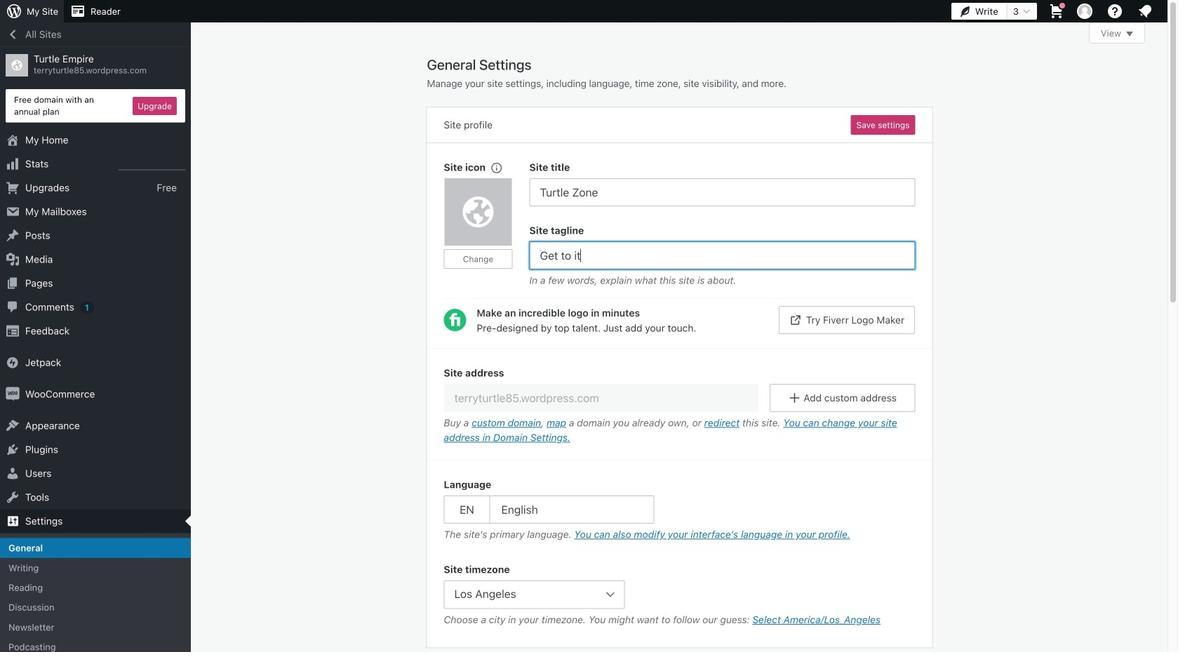 Task type: locate. For each thing, give the bounding box(es) containing it.
None text field
[[530, 241, 916, 270], [444, 384, 759, 412], [530, 241, 916, 270], [444, 384, 759, 412]]

1 vertical spatial img image
[[6, 387, 20, 401]]

main content
[[427, 22, 1146, 652]]

my profile image
[[1077, 4, 1093, 19]]

0 vertical spatial img image
[[6, 356, 20, 370]]

None text field
[[530, 178, 916, 206]]

img image
[[6, 356, 20, 370], [6, 387, 20, 401]]

group
[[444, 160, 530, 291], [530, 160, 916, 206], [530, 223, 916, 291], [427, 348, 933, 460], [444, 477, 916, 545], [444, 562, 916, 631]]



Task type: describe. For each thing, give the bounding box(es) containing it.
2 img image from the top
[[6, 387, 20, 401]]

highest hourly views 0 image
[[119, 161, 185, 170]]

more information image
[[490, 161, 503, 174]]

1 img image from the top
[[6, 356, 20, 370]]

my shopping cart image
[[1049, 3, 1066, 20]]

help image
[[1107, 3, 1124, 20]]

fiverr small logo image
[[444, 309, 466, 331]]

manage your notifications image
[[1137, 3, 1154, 20]]

closed image
[[1127, 32, 1134, 37]]



Task type: vqa. For each thing, say whether or not it's contained in the screenshot.
'more'
no



